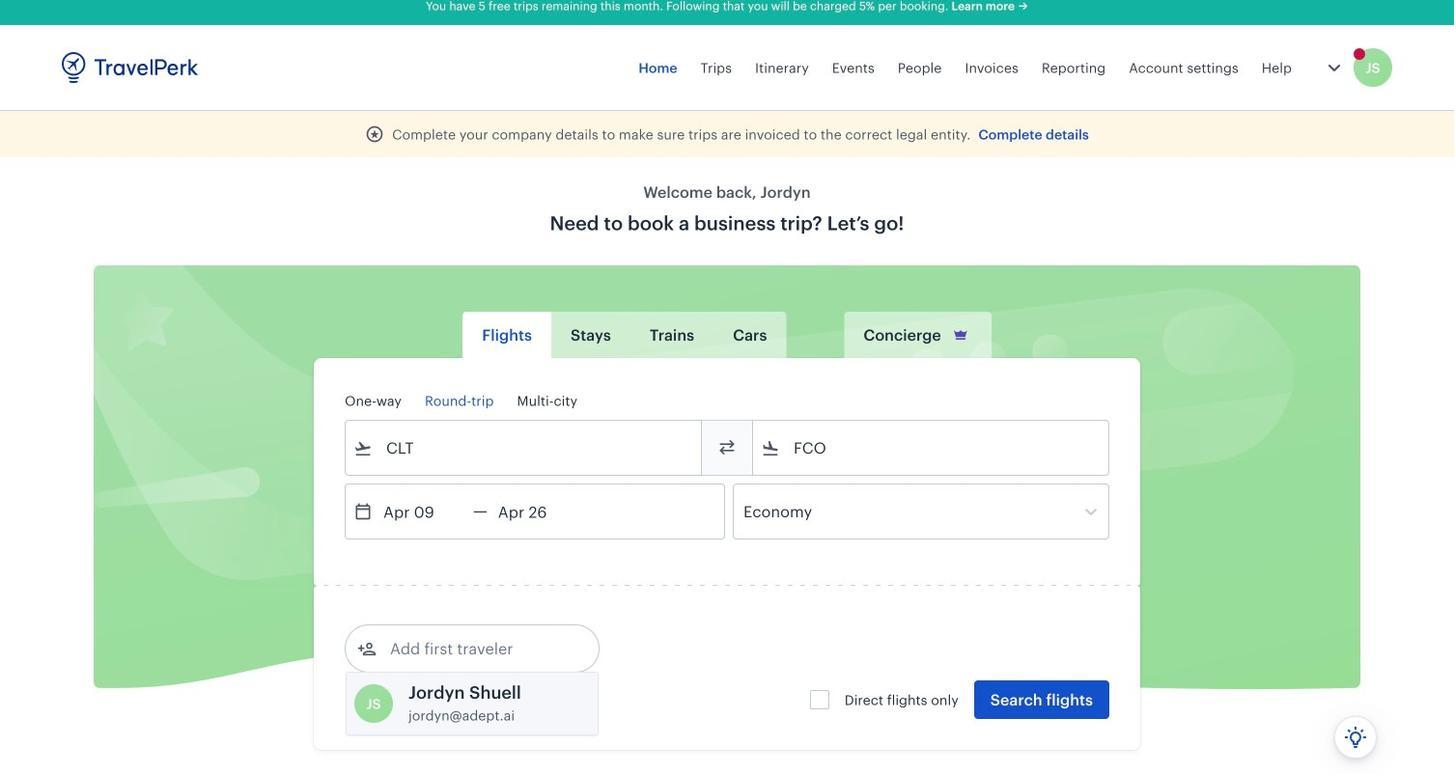 Task type: locate. For each thing, give the bounding box(es) containing it.
Add first traveler search field
[[377, 633, 577, 664]]

Depart text field
[[373, 485, 473, 539]]



Task type: vqa. For each thing, say whether or not it's contained in the screenshot.
Add first traveler SEARCH FIELD
yes



Task type: describe. For each thing, give the bounding box(es) containing it.
To search field
[[780, 433, 1083, 463]]

Return text field
[[487, 485, 588, 539]]

From search field
[[373, 433, 676, 463]]



